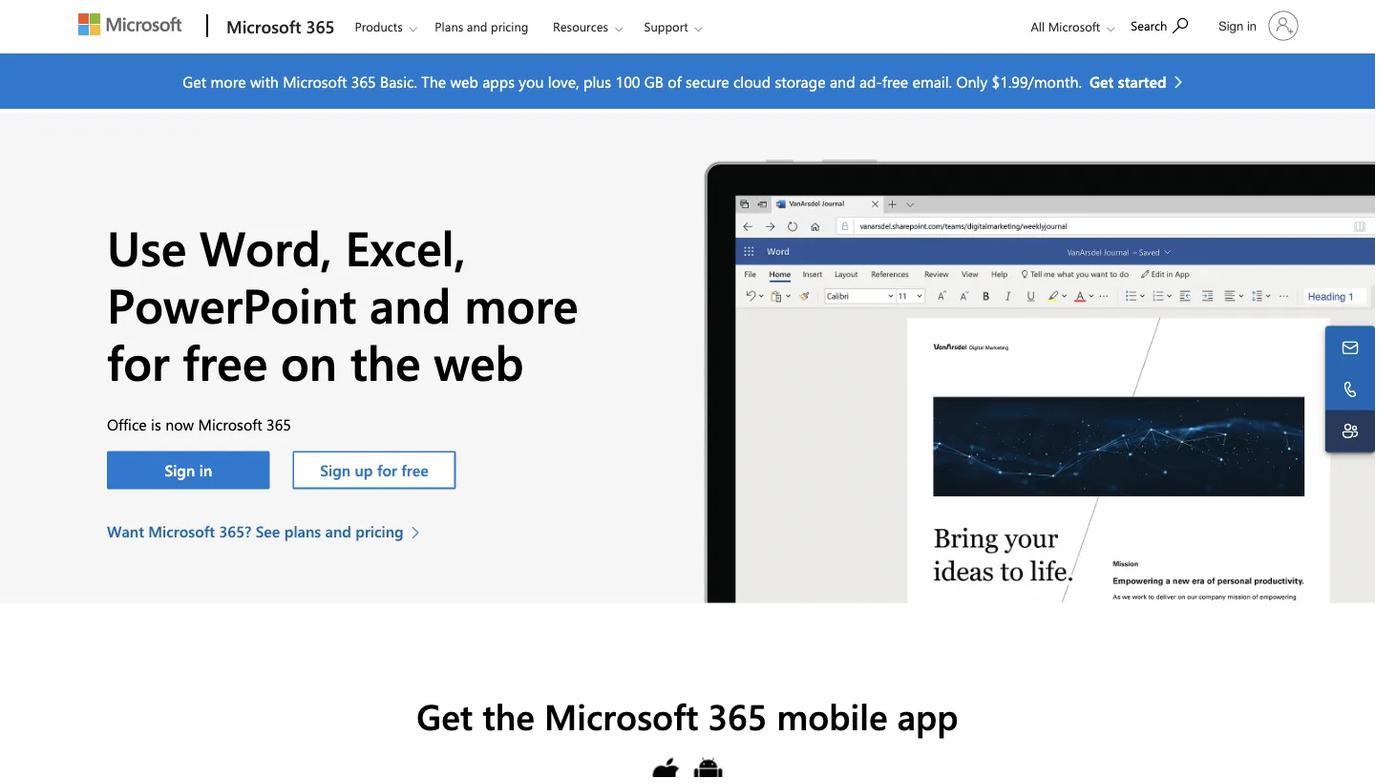 Task type: describe. For each thing, give the bounding box(es) containing it.
plans and pricing link
[[426, 1, 537, 47]]

all microsoft button
[[1016, 1, 1121, 52]]

ad-
[[860, 71, 882, 91]]

word,
[[200, 215, 332, 279]]

mobile
[[777, 692, 888, 739]]

microsoft up the 'android and apple logos'
[[545, 692, 699, 739]]

0 vertical spatial web
[[450, 71, 478, 91]]

powerpoint
[[107, 272, 357, 336]]

0 vertical spatial more
[[211, 71, 246, 91]]

microsoft inside all microsoft dropdown button
[[1048, 18, 1101, 35]]

0 vertical spatial free
[[882, 71, 909, 91]]

0 horizontal spatial sign in
[[165, 460, 212, 481]]

on
[[281, 330, 337, 393]]

365 down on
[[267, 414, 291, 435]]

1 horizontal spatial sign
[[320, 460, 351, 481]]

microsoft image
[[78, 13, 181, 35]]

365?
[[219, 521, 251, 542]]

see
[[256, 521, 280, 542]]

plans and pricing
[[435, 18, 529, 35]]

android and apple logos image
[[651, 756, 725, 778]]

plans
[[284, 521, 321, 542]]

1 horizontal spatial free
[[401, 460, 429, 481]]

365 left products
[[306, 15, 335, 38]]

up
[[355, 460, 373, 481]]

only
[[957, 71, 988, 91]]

365 up the 'android and apple logos'
[[708, 692, 767, 739]]

get more with microsoft 365 basic. the web apps you love, plus 100 gb of secure cloud storage and ad-free email. only $1.99/month. get started
[[183, 71, 1167, 91]]

support button
[[632, 1, 718, 52]]

all microsoft
[[1031, 18, 1101, 35]]

started
[[1118, 71, 1167, 91]]

for inside "use word, excel, powerpoint and more for free on the web"
[[107, 330, 170, 393]]

1 vertical spatial pricing
[[356, 521, 404, 542]]

get for get the microsoft 365 mobile app
[[417, 692, 473, 739]]

products button
[[342, 1, 432, 52]]

search button
[[1123, 3, 1197, 46]]

now
[[165, 414, 194, 435]]

1 horizontal spatial in
[[1247, 18, 1257, 33]]

the inside "use word, excel, powerpoint and more for free on the web"
[[350, 330, 421, 393]]

support
[[644, 18, 688, 35]]

get for get more with microsoft 365 basic. the web apps you love, plus 100 gb of secure cloud storage and ad-free email. only $1.99/month. get started
[[183, 71, 206, 91]]

more inside "use word, excel, powerpoint and more for free on the web"
[[464, 272, 578, 336]]

secure
[[686, 71, 729, 91]]

Search search field
[[1122, 3, 1208, 46]]

microsoft right now at bottom
[[198, 414, 262, 435]]

gb
[[645, 71, 664, 91]]

1 vertical spatial sign in link
[[107, 451, 270, 490]]

love,
[[548, 71, 579, 91]]



Task type: locate. For each thing, give the bounding box(es) containing it.
microsoft inside the want microsoft 365? see plans and pricing link
[[148, 521, 215, 542]]

0 horizontal spatial get
[[183, 71, 206, 91]]

0 horizontal spatial sign
[[165, 460, 195, 481]]

get started link
[[1090, 70, 1193, 93]]

microsoft 365 link
[[217, 1, 340, 53]]

0 vertical spatial in
[[1247, 18, 1257, 33]]

sign left up
[[320, 460, 351, 481]]

pricing down sign up for free link
[[356, 521, 404, 542]]

1 vertical spatial web
[[434, 330, 524, 393]]

microsoft
[[226, 15, 301, 38], [1048, 18, 1101, 35], [283, 71, 347, 91], [198, 414, 262, 435], [148, 521, 215, 542], [545, 692, 699, 739]]

get the microsoft 365 mobile app
[[417, 692, 959, 739]]

web
[[450, 71, 478, 91], [434, 330, 524, 393]]

all
[[1031, 18, 1045, 35]]

sign in
[[1219, 18, 1257, 33], [165, 460, 212, 481]]

sign up for free
[[320, 460, 429, 481]]

2 horizontal spatial free
[[882, 71, 909, 91]]

0 vertical spatial for
[[107, 330, 170, 393]]

sign right search search box
[[1219, 18, 1244, 33]]

microsoft up with
[[226, 15, 301, 38]]

office is now microsoft 365
[[107, 414, 291, 435]]

want
[[107, 521, 144, 542]]

0 horizontal spatial in
[[199, 460, 212, 481]]

microsoft right with
[[283, 71, 347, 91]]

1 horizontal spatial get
[[417, 692, 473, 739]]

0 vertical spatial the
[[350, 330, 421, 393]]

1 vertical spatial for
[[377, 460, 397, 481]]

more
[[211, 71, 246, 91], [464, 272, 578, 336]]

cloud
[[734, 71, 771, 91]]

a computer screen showing a resume being created in word on the web. image
[[688, 159, 1375, 603]]

for
[[107, 330, 170, 393], [377, 460, 397, 481]]

1 vertical spatial more
[[464, 272, 578, 336]]

sign in right search search box
[[1219, 18, 1257, 33]]

want microsoft 365? see plans and pricing
[[107, 521, 404, 542]]

365
[[306, 15, 335, 38], [351, 71, 376, 91], [267, 414, 291, 435], [708, 692, 767, 739]]

microsoft right all
[[1048, 18, 1101, 35]]

0 horizontal spatial pricing
[[356, 521, 404, 542]]

1 horizontal spatial pricing
[[491, 18, 529, 35]]

free left 'email.'
[[882, 71, 909, 91]]

free up office is now microsoft 365
[[183, 330, 268, 393]]

0 vertical spatial sign in link
[[1208, 3, 1307, 49]]

resources button
[[541, 1, 638, 52]]

use word, excel, powerpoint and more for free on the web
[[107, 215, 578, 393]]

1 horizontal spatial sign in link
[[1208, 3, 1307, 49]]

of
[[668, 71, 682, 91]]

and inside "use word, excel, powerpoint and more for free on the web"
[[370, 272, 451, 336]]

email.
[[913, 71, 952, 91]]

pricing
[[491, 18, 529, 35], [356, 521, 404, 542]]

with
[[250, 71, 279, 91]]

0 horizontal spatial sign in link
[[107, 451, 270, 490]]

in right search search box
[[1247, 18, 1257, 33]]

want microsoft 365? see plans and pricing link
[[107, 520, 430, 543]]

free inside "use word, excel, powerpoint and more for free on the web"
[[183, 330, 268, 393]]

0 vertical spatial sign in
[[1219, 18, 1257, 33]]

use
[[107, 215, 187, 279]]

2 horizontal spatial get
[[1090, 71, 1114, 91]]

0 horizontal spatial the
[[350, 330, 421, 393]]

plus
[[584, 71, 611, 91]]

resources
[[553, 18, 608, 35]]

0 horizontal spatial for
[[107, 330, 170, 393]]

0 vertical spatial pricing
[[491, 18, 529, 35]]

you
[[519, 71, 544, 91]]

app
[[898, 692, 959, 739]]

and
[[467, 18, 488, 35], [830, 71, 855, 91], [370, 272, 451, 336], [325, 521, 351, 542]]

plans
[[435, 18, 464, 35]]

sign down now at bottom
[[165, 460, 195, 481]]

in
[[1247, 18, 1257, 33], [199, 460, 212, 481]]

web inside "use word, excel, powerpoint and more for free on the web"
[[434, 330, 524, 393]]

1 horizontal spatial more
[[464, 272, 578, 336]]

0 horizontal spatial free
[[183, 330, 268, 393]]

1 horizontal spatial for
[[377, 460, 397, 481]]

for up office
[[107, 330, 170, 393]]

excel,
[[345, 215, 466, 279]]

microsoft 365
[[226, 15, 335, 38]]

get
[[183, 71, 206, 91], [1090, 71, 1114, 91], [417, 692, 473, 739]]

sign
[[1219, 18, 1244, 33], [165, 460, 195, 481], [320, 460, 351, 481]]

1 vertical spatial the
[[483, 692, 535, 739]]

2 horizontal spatial sign
[[1219, 18, 1244, 33]]

$1.99/month.
[[992, 71, 1082, 91]]

for right up
[[377, 460, 397, 481]]

is
[[151, 414, 161, 435]]

the
[[350, 330, 421, 393], [483, 692, 535, 739]]

in down office is now microsoft 365
[[199, 460, 212, 481]]

1 vertical spatial in
[[199, 460, 212, 481]]

free
[[882, 71, 909, 91], [183, 330, 268, 393], [401, 460, 429, 481]]

2 vertical spatial free
[[401, 460, 429, 481]]

storage
[[775, 71, 826, 91]]

1 vertical spatial free
[[183, 330, 268, 393]]

free right up
[[401, 460, 429, 481]]

pricing up apps
[[491, 18, 529, 35]]

sign in link
[[1208, 3, 1307, 49], [107, 451, 270, 490]]

365 left basic.
[[351, 71, 376, 91]]

basic.
[[380, 71, 417, 91]]

0 horizontal spatial more
[[211, 71, 246, 91]]

search
[[1131, 17, 1168, 34]]

products
[[355, 18, 403, 35]]

microsoft left the 365?
[[148, 521, 215, 542]]

1 vertical spatial sign in
[[165, 460, 212, 481]]

office
[[107, 414, 147, 435]]

apps
[[483, 71, 515, 91]]

sign in down now at bottom
[[165, 460, 212, 481]]

sign up for free link
[[293, 451, 456, 490]]

1 horizontal spatial the
[[483, 692, 535, 739]]

the
[[421, 71, 446, 91]]

1 horizontal spatial sign in
[[1219, 18, 1257, 33]]

100
[[616, 71, 640, 91]]



Task type: vqa. For each thing, say whether or not it's contained in the screenshot.
first & from left
no



